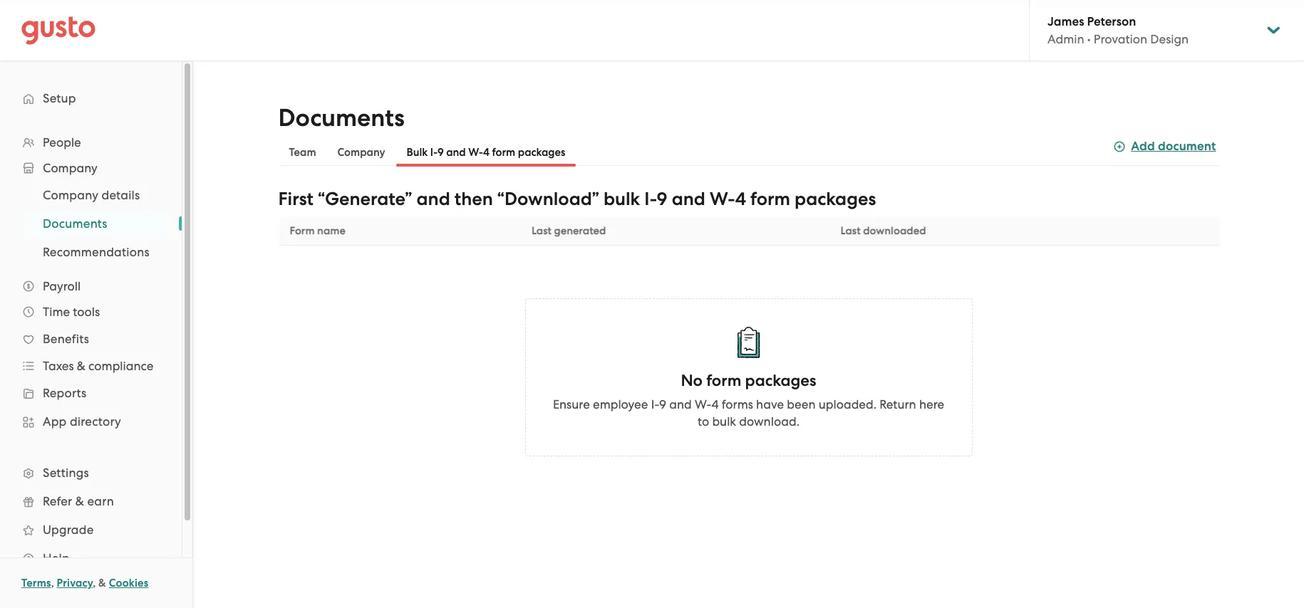 Task type: locate. For each thing, give the bounding box(es) containing it.
last down "download"
[[532, 225, 552, 237]]

bulk i-9 and w-4 form packages
[[407, 146, 566, 159]]

1 vertical spatial company
[[43, 161, 97, 175]]

w-
[[468, 146, 483, 159], [710, 188, 735, 210], [695, 398, 712, 412]]

refer & earn link
[[14, 489, 168, 515]]

bulk
[[604, 188, 640, 210], [712, 415, 736, 429]]

2 vertical spatial company
[[43, 188, 98, 202]]

1 horizontal spatial bulk
[[712, 415, 736, 429]]

•
[[1087, 32, 1091, 46]]

& right taxes
[[77, 359, 85, 373]]

privacy
[[57, 577, 93, 590]]

1 horizontal spatial 4
[[712, 398, 719, 412]]

1 vertical spatial &
[[75, 495, 84, 509]]

to
[[698, 415, 709, 429]]

0 horizontal spatial ,
[[51, 577, 54, 590]]

packages up "download"
[[518, 146, 566, 159]]

2 list from the top
[[0, 181, 182, 267]]

packages up have
[[745, 371, 817, 391]]

company for company details
[[43, 188, 98, 202]]

time
[[43, 305, 70, 319]]

no form packages
[[681, 371, 817, 391]]

4
[[483, 146, 490, 159], [735, 188, 746, 210], [712, 398, 719, 412]]

1 horizontal spatial ,
[[93, 577, 96, 590]]

add document link
[[1114, 137, 1216, 156]]

9
[[438, 146, 444, 159], [657, 188, 668, 210], [659, 398, 666, 412]]

time tools button
[[14, 299, 168, 325]]

bulk i-9 and w-4 form packages button
[[396, 138, 576, 167]]

peterson
[[1087, 14, 1136, 29]]

list
[[0, 130, 182, 573], [0, 181, 182, 267]]

1 list from the top
[[0, 130, 182, 573]]

taxes & compliance button
[[14, 354, 168, 379]]

last left downloaded
[[841, 225, 861, 237]]

company down company dropdown button
[[43, 188, 98, 202]]

cookies button
[[109, 575, 148, 592]]

company
[[337, 146, 385, 159], [43, 161, 97, 175], [43, 188, 98, 202]]

first "generate" and then "download" bulk i-9 and w-4 form packages
[[278, 188, 876, 210]]

0 vertical spatial bulk
[[604, 188, 640, 210]]

1 vertical spatial bulk
[[712, 415, 736, 429]]

1 vertical spatial documents
[[43, 217, 107, 231]]

2 vertical spatial w-
[[695, 398, 712, 412]]

company inside company details link
[[43, 188, 98, 202]]

recommendations link
[[26, 239, 168, 265]]

1 horizontal spatial form
[[707, 371, 742, 391]]

, left "privacy"
[[51, 577, 54, 590]]

bulk right to
[[712, 415, 736, 429]]

directory
[[70, 415, 121, 429]]

0 vertical spatial form
[[492, 146, 516, 159]]

1 horizontal spatial last
[[841, 225, 861, 237]]

payroll button
[[14, 274, 168, 299]]

company up "generate"
[[337, 146, 385, 159]]

documents
[[278, 103, 405, 133], [43, 217, 107, 231]]

reports
[[43, 386, 87, 401]]

last for last generated
[[532, 225, 552, 237]]

1 vertical spatial 4
[[735, 188, 746, 210]]

2 vertical spatial i-
[[651, 398, 659, 412]]

1 last from the left
[[532, 225, 552, 237]]

2 vertical spatial form
[[707, 371, 742, 391]]

2 , from the left
[[93, 577, 96, 590]]

2 vertical spatial 9
[[659, 398, 666, 412]]

company details
[[43, 188, 140, 202]]

0 horizontal spatial last
[[532, 225, 552, 237]]

form
[[492, 146, 516, 159], [751, 188, 790, 210], [707, 371, 742, 391]]

0 vertical spatial company
[[337, 146, 385, 159]]

1 vertical spatial packages
[[795, 188, 876, 210]]

& for earn
[[75, 495, 84, 509]]

&
[[77, 359, 85, 373], [75, 495, 84, 509], [98, 577, 106, 590]]

upgrade link
[[14, 517, 168, 543]]

0 vertical spatial 4
[[483, 146, 490, 159]]

& left the earn
[[75, 495, 84, 509]]

& left cookies 'button'
[[98, 577, 106, 590]]

packages
[[518, 146, 566, 159], [795, 188, 876, 210], [745, 371, 817, 391]]

last generated
[[532, 225, 606, 237]]

, down help link
[[93, 577, 96, 590]]

forms
[[722, 398, 753, 412]]

0 vertical spatial documents
[[278, 103, 405, 133]]

benefits link
[[14, 326, 168, 352]]

form name
[[290, 225, 346, 237]]

then
[[455, 188, 493, 210]]

return
[[880, 398, 916, 412]]

0 horizontal spatial form
[[492, 146, 516, 159]]

0 vertical spatial w-
[[468, 146, 483, 159]]

documents down company details
[[43, 217, 107, 231]]

0 vertical spatial &
[[77, 359, 85, 373]]

4 inside "ensure employee i-9 and w-4 forms have been uploaded. return here to bulk download."
[[712, 398, 719, 412]]

ensure employee i-9 and w-4 forms have been uploaded. return here to bulk download.
[[553, 398, 944, 429]]

bulk up generated
[[604, 188, 640, 210]]

cookies
[[109, 577, 148, 590]]

taxes
[[43, 359, 74, 373]]

form
[[290, 225, 315, 237]]

and
[[446, 146, 466, 159], [417, 188, 450, 210], [672, 188, 706, 210], [669, 398, 692, 412]]

company inside company button
[[337, 146, 385, 159]]

team button
[[278, 138, 327, 167]]

download.
[[739, 415, 800, 429]]

2 vertical spatial 4
[[712, 398, 719, 412]]

company for company button
[[337, 146, 385, 159]]

0 vertical spatial i-
[[430, 146, 438, 159]]

help
[[43, 552, 70, 566]]

no
[[681, 371, 703, 391]]

document
[[1158, 139, 1216, 154]]

last
[[532, 225, 552, 237], [841, 225, 861, 237]]

1 vertical spatial i-
[[645, 188, 657, 210]]

i- inside "ensure employee i-9 and w-4 forms have been uploaded. return here to bulk download."
[[651, 398, 659, 412]]

downloaded
[[863, 225, 926, 237]]

taxes & compliance
[[43, 359, 154, 373]]

benefits
[[43, 332, 89, 346]]

"generate"
[[318, 188, 412, 210]]

0 vertical spatial packages
[[518, 146, 566, 159]]

list containing company details
[[0, 181, 182, 267]]

company details link
[[26, 182, 168, 208]]

upgrade
[[43, 523, 94, 537]]

add
[[1131, 139, 1155, 154]]

company button
[[327, 138, 396, 167]]

0 vertical spatial 9
[[438, 146, 444, 159]]

packages up last downloaded
[[795, 188, 876, 210]]

gusto navigation element
[[0, 61, 182, 596]]

documents up company button
[[278, 103, 405, 133]]

& inside dropdown button
[[77, 359, 85, 373]]

bulk
[[407, 146, 428, 159]]

i-
[[430, 146, 438, 159], [645, 188, 657, 210], [651, 398, 659, 412]]

1 vertical spatial w-
[[710, 188, 735, 210]]

2 last from the left
[[841, 225, 861, 237]]

james peterson admin • provation design
[[1048, 14, 1189, 46]]

terms , privacy , & cookies
[[21, 577, 148, 590]]

2 horizontal spatial form
[[751, 188, 790, 210]]

,
[[51, 577, 54, 590], [93, 577, 96, 590]]

2 vertical spatial packages
[[745, 371, 817, 391]]

0 horizontal spatial documents
[[43, 217, 107, 231]]

company down people
[[43, 161, 97, 175]]

earn
[[87, 495, 114, 509]]

james
[[1048, 14, 1084, 29]]

setup
[[43, 91, 76, 105]]

0 horizontal spatial 4
[[483, 146, 490, 159]]



Task type: vqa. For each thing, say whether or not it's contained in the screenshot.
Design
yes



Task type: describe. For each thing, give the bounding box(es) containing it.
and inside the bulk i-9 and w-4 form packages button
[[446, 146, 466, 159]]

people button
[[14, 130, 168, 155]]

been
[[787, 398, 816, 412]]

settings link
[[14, 460, 168, 486]]

name
[[317, 225, 346, 237]]

ensure
[[553, 398, 590, 412]]

team
[[289, 146, 316, 159]]

have
[[756, 398, 784, 412]]

app
[[43, 415, 67, 429]]

documents link
[[26, 211, 168, 237]]

tools
[[73, 305, 100, 319]]

2 vertical spatial &
[[98, 577, 106, 590]]

compliance
[[88, 359, 154, 373]]

design
[[1151, 32, 1189, 46]]

app directory
[[43, 415, 121, 429]]

9 inside "ensure employee i-9 and w-4 forms have been uploaded. return here to bulk download."
[[659, 398, 666, 412]]

and inside "ensure employee i-9 and w-4 forms have been uploaded. return here to bulk download."
[[669, 398, 692, 412]]

1 vertical spatial 9
[[657, 188, 668, 210]]

setup link
[[14, 86, 168, 111]]

& for compliance
[[77, 359, 85, 373]]

i- inside button
[[430, 146, 438, 159]]

9 inside the bulk i-9 and w-4 form packages button
[[438, 146, 444, 159]]

last for last downloaded
[[841, 225, 861, 237]]

terms
[[21, 577, 51, 590]]

2 horizontal spatial 4
[[735, 188, 746, 210]]

provation
[[1094, 32, 1148, 46]]

employee
[[593, 398, 648, 412]]

bulk inside "ensure employee i-9 and w-4 forms have been uploaded. return here to bulk download."
[[712, 415, 736, 429]]

"download"
[[497, 188, 599, 210]]

privacy link
[[57, 577, 93, 590]]

payroll
[[43, 279, 81, 294]]

admin
[[1048, 32, 1085, 46]]

list containing people
[[0, 130, 182, 573]]

time tools
[[43, 305, 100, 319]]

company button
[[14, 155, 168, 181]]

0 horizontal spatial bulk
[[604, 188, 640, 210]]

generated
[[554, 225, 606, 237]]

refer
[[43, 495, 72, 509]]

refer & earn
[[43, 495, 114, 509]]

first
[[278, 188, 314, 210]]

w- inside "ensure employee i-9 and w-4 forms have been uploaded. return here to bulk download."
[[695, 398, 712, 412]]

details
[[102, 188, 140, 202]]

app directory link
[[14, 409, 168, 435]]

4 inside the bulk i-9 and w-4 form packages button
[[483, 146, 490, 159]]

uploaded.
[[819, 398, 877, 412]]

people
[[43, 135, 81, 150]]

company inside company dropdown button
[[43, 161, 97, 175]]

help link
[[14, 546, 168, 572]]

here
[[919, 398, 944, 412]]

recommendations
[[43, 245, 150, 259]]

w- inside button
[[468, 146, 483, 159]]

form inside button
[[492, 146, 516, 159]]

last downloaded
[[841, 225, 926, 237]]

1 , from the left
[[51, 577, 54, 590]]

settings
[[43, 466, 89, 480]]

add document
[[1131, 139, 1216, 154]]

reports link
[[14, 381, 168, 406]]

terms link
[[21, 577, 51, 590]]

home image
[[21, 16, 96, 45]]

1 horizontal spatial documents
[[278, 103, 405, 133]]

1 vertical spatial form
[[751, 188, 790, 210]]

packages inside button
[[518, 146, 566, 159]]

documents inside gusto navigation element
[[43, 217, 107, 231]]



